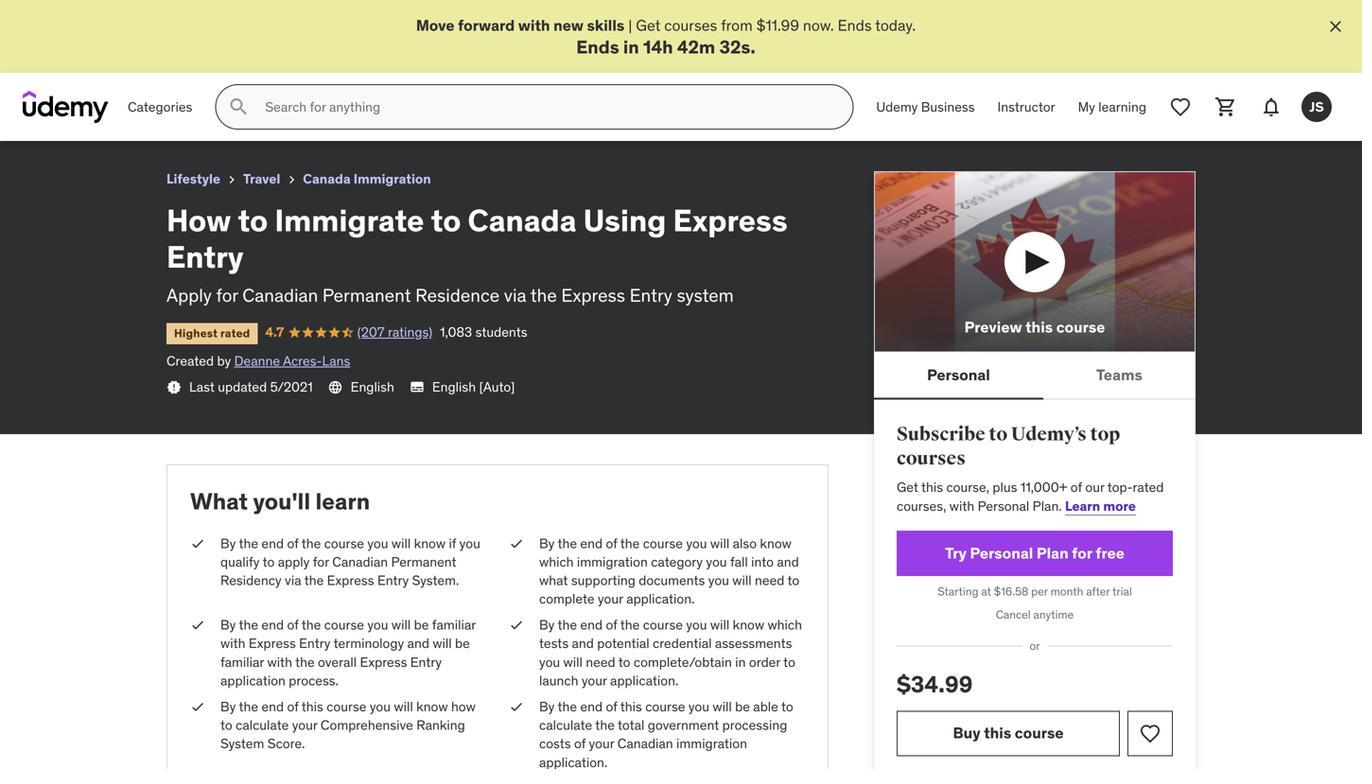 Task type: describe. For each thing, give the bounding box(es) containing it.
2 horizontal spatial for
[[1072, 543, 1093, 563]]

11,000+
[[1021, 479, 1068, 496]]

know for which
[[733, 617, 765, 634]]

wishlist image
[[1139, 722, 1162, 745]]

the inside how to immigrate to canada using express entry apply for canadian permanent residence via the express entry system
[[531, 284, 557, 306]]

categories button
[[116, 84, 204, 130]]

to inside by the end of the course you will know if you qualify to apply for canadian permanent residency via the express entry system.
[[263, 553, 275, 570]]

deanne acres-lans link
[[234, 352, 350, 369]]

for inside how to immigrate to canada using express entry apply for canadian permanent residence via the express entry system
[[216, 284, 238, 306]]

from
[[721, 16, 753, 35]]

immigration inside by the end of the course you will also know which immigration category you fall into and what supporting documents you will need to complete your application.
[[577, 553, 648, 570]]

4.7
[[265, 324, 284, 341]]

you'll
[[253, 487, 311, 516]]

plan.
[[1033, 498, 1062, 515]]

created by deanne acres-lans
[[167, 352, 350, 369]]

try
[[945, 543, 967, 563]]

be for by the end of this course you will be able to calculate the total government processing costs of your canadian immigration application.
[[735, 698, 750, 715]]

udemy
[[877, 98, 918, 115]]

by the end of this course you will be able to calculate the total government processing costs of your canadian immigration application.
[[539, 698, 794, 769]]

udemy business link
[[865, 84, 986, 130]]

for inside by the end of the course you will know if you qualify to apply for canadian permanent residency via the express entry system.
[[313, 553, 329, 570]]

overall
[[318, 654, 357, 671]]

lifestyle link
[[167, 168, 220, 191]]

learning
[[1099, 98, 1147, 115]]

buy
[[953, 724, 981, 743]]

by for by the end of this course you will know how to calculate your comprehensive ranking system score.
[[220, 698, 236, 715]]

terminology
[[334, 635, 404, 652]]

into
[[751, 553, 774, 570]]

0 horizontal spatial rated
[[220, 326, 250, 341]]

apply
[[167, 284, 212, 306]]

teams
[[1097, 365, 1143, 384]]

you left the fall
[[706, 553, 727, 570]]

costs
[[539, 735, 571, 752]]

instructor
[[998, 98, 1056, 115]]

total
[[618, 717, 645, 734]]

you inside by the end of this course you will be able to calculate the total government processing costs of your canadian immigration application.
[[689, 698, 710, 715]]

this for preview
[[1026, 317, 1053, 337]]

business
[[921, 98, 975, 115]]

the up supporting
[[620, 535, 640, 552]]

immigration inside by the end of this course you will be able to calculate the total government processing costs of your canadian immigration application.
[[677, 735, 748, 752]]

$34.99
[[897, 670, 973, 699]]

1 vertical spatial be
[[455, 635, 470, 652]]

my learning
[[1078, 98, 1147, 115]]

will down the fall
[[733, 572, 752, 589]]

this inside by the end of this course you will know how to calculate your comprehensive ranking system score.
[[302, 698, 323, 715]]

created
[[167, 352, 214, 369]]

personal inside personal button
[[927, 365, 991, 384]]

this for buy
[[984, 724, 1012, 743]]

residence
[[415, 284, 500, 306]]

get this course, plus 11,000+ of our top-rated courses, with personal plan.
[[897, 479, 1164, 515]]

lifestyle
[[167, 171, 220, 188]]

by for by the end of the course you will know which tests and potential credential assessments you will need to complete/obtain in order to launch your application.
[[539, 617, 555, 634]]

system
[[220, 735, 264, 752]]

or
[[1030, 639, 1040, 653]]

ranking
[[417, 717, 465, 734]]

to inside by the end of the course you will also know which immigration category you fall into and what supporting documents you will need to complete your application.
[[788, 572, 800, 589]]

instructor link
[[986, 84, 1067, 130]]

learn more link
[[1065, 498, 1136, 515]]

this inside by the end of this course you will be able to calculate the total government processing costs of your canadian immigration application.
[[620, 698, 642, 715]]

buy this course button
[[897, 711, 1120, 756]]

0 horizontal spatial ends
[[577, 35, 619, 58]]

the up overall
[[302, 617, 321, 634]]

how
[[167, 202, 231, 239]]

by the end of the course you will be familiar with express entry terminology and will be familiar with the overall express entry application process.
[[220, 617, 476, 689]]

permanent inside by the end of the course you will know if you qualify to apply for canadian permanent residency via the express entry system.
[[391, 553, 457, 570]]

xsmall image for by the end of this course you will be able to calculate the total government processing costs of your canadian immigration application.
[[509, 698, 524, 716]]

to down immigration
[[431, 202, 461, 239]]

the up 'tests'
[[558, 617, 577, 634]]

now.
[[803, 16, 834, 35]]

the up what at the left bottom
[[558, 535, 577, 552]]

you inside by the end of this course you will know how to calculate your comprehensive ranking system score.
[[370, 698, 391, 715]]

close image
[[1327, 17, 1346, 36]]

canada inside how to immigrate to canada using express entry apply for canadian permanent residence via the express entry system
[[468, 202, 577, 239]]

anytime
[[1034, 608, 1074, 622]]

course for by the end of the course you will know which tests and potential credential assessments you will need to complete/obtain in order to launch your application.
[[643, 617, 683, 634]]

your inside by the end of the course you will know which tests and potential credential assessments you will need to complete/obtain in order to launch your application.
[[582, 672, 607, 689]]

courses inside subscribe to udemy's top courses
[[897, 447, 966, 470]]

travel link
[[243, 168, 280, 191]]

course language image
[[328, 380, 343, 395]]

you right documents
[[708, 572, 729, 589]]

xsmall image for last updated 5/2021
[[167, 380, 182, 395]]

and inside by the end of the course you will also know which immigration category you fall into and what supporting documents you will need to complete your application.
[[777, 553, 799, 570]]

of for by the end of this course you will know how to calculate your comprehensive ranking system score.
[[287, 698, 299, 715]]

will down the system.
[[433, 635, 452, 652]]

by the end of the course you will know if you qualify to apply for canadian permanent residency via the express entry system.
[[220, 535, 481, 589]]

to inside by the end of this course you will know how to calculate your comprehensive ranking system score.
[[220, 717, 233, 734]]

|
[[629, 16, 632, 35]]

the up potential
[[620, 617, 640, 634]]

the up process.
[[295, 654, 315, 671]]

rated inside get this course, plus 11,000+ of our top-rated courses, with personal plan.
[[1133, 479, 1164, 496]]

application
[[220, 672, 286, 689]]

by the end of this course you will know how to calculate your comprehensive ranking system score.
[[220, 698, 476, 752]]

you up "credential" in the bottom of the page
[[686, 617, 707, 634]]

the down residency
[[239, 617, 258, 634]]

course right buy
[[1015, 724, 1064, 743]]

what you'll learn
[[190, 487, 370, 516]]

you down 'tests'
[[539, 654, 560, 671]]

highest rated
[[174, 326, 250, 341]]

courses,
[[897, 498, 947, 515]]

end for the
[[580, 698, 603, 715]]

course for by the end of this course you will be able to calculate the total government processing costs of your canadian immigration application.
[[646, 698, 686, 715]]

potential
[[597, 635, 650, 652]]

the down apply
[[304, 572, 324, 589]]

[auto]
[[479, 378, 515, 395]]

assessments
[[715, 635, 792, 652]]

be for by the end of the course you will be familiar with express entry terminology and will be familiar with the overall express entry application process.
[[414, 617, 429, 634]]

application. inside by the end of the course you will know which tests and potential credential assessments you will need to complete/obtain in order to launch your application.
[[610, 672, 679, 689]]

entry up ranking
[[410, 654, 442, 671]]

per
[[1032, 584, 1048, 599]]

to down potential
[[619, 654, 631, 671]]

express down using
[[561, 284, 626, 306]]

(207
[[357, 324, 385, 341]]

skills
[[587, 16, 625, 35]]

your inside by the end of the course you will also know which immigration category you fall into and what supporting documents you will need to complete your application.
[[598, 590, 623, 608]]

score.
[[268, 735, 305, 752]]

end for entry
[[262, 617, 284, 634]]

entry left system
[[630, 284, 673, 306]]

course for by the end of the course you will know if you qualify to apply for canadian permanent residency via the express entry system.
[[324, 535, 364, 552]]

the up apply
[[302, 535, 321, 552]]

ratings)
[[388, 324, 432, 341]]

express up system
[[673, 202, 788, 239]]

learn
[[1065, 498, 1101, 515]]

know inside by the end of the course you will also know which immigration category you fall into and what supporting documents you will need to complete your application.
[[760, 535, 792, 552]]

government
[[648, 717, 719, 734]]

permanent inside how to immigrate to canada using express entry apply for canadian permanent residence via the express entry system
[[323, 284, 411, 306]]

of for by the end of the course you will be familiar with express entry terminology and will be familiar with the overall express entry application process.
[[287, 617, 299, 634]]

by the end of the course you will also know which immigration category you fall into and what supporting documents you will need to complete your application.
[[539, 535, 800, 608]]

by for by the end of the course you will know if you qualify to apply for canadian permanent residency via the express entry system.
[[220, 535, 236, 552]]

move forward with new skills | get courses from $11.99 now. ends today. ends in 14h 42m 32s .
[[416, 16, 916, 58]]

try personal plan for free link
[[897, 531, 1173, 576]]

.
[[751, 35, 756, 58]]

course for by the end of the course you will also know which immigration category you fall into and what supporting documents you will need to complete your application.
[[643, 535, 683, 552]]

Search for anything text field
[[261, 91, 830, 123]]

udemy image
[[23, 91, 109, 123]]

of inside get this course, plus 11,000+ of our top-rated courses, with personal plan.
[[1071, 479, 1082, 496]]

the down launch
[[558, 698, 577, 715]]

launch
[[539, 672, 579, 689]]

how
[[451, 698, 476, 715]]

my learning link
[[1067, 84, 1158, 130]]

notifications image
[[1260, 96, 1283, 118]]

express up the application
[[249, 635, 296, 652]]

english for english
[[351, 378, 394, 395]]

express inside by the end of the course you will know if you qualify to apply for canadian permanent residency via the express entry system.
[[327, 572, 374, 589]]

if
[[449, 535, 456, 552]]

will for by the end of the course you will know which tests and potential credential assessments you will need to complete/obtain in order to launch your application.
[[711, 617, 730, 634]]

1,083 students
[[440, 324, 528, 341]]

categories
[[128, 98, 192, 115]]

buy this course
[[953, 724, 1064, 743]]

and inside "by the end of the course you will be familiar with express entry terminology and will be familiar with the overall express entry application process."
[[407, 635, 430, 652]]

by for by the end of this course you will be able to calculate the total government processing costs of your canadian immigration application.
[[539, 698, 555, 715]]

also
[[733, 535, 757, 552]]

which inside by the end of the course you will also know which immigration category you fall into and what supporting documents you will need to complete your application.
[[539, 553, 574, 570]]

how to immigrate to canada using express entry apply for canadian permanent residence via the express entry system
[[167, 202, 788, 306]]

of for by the end of this course you will be able to calculate the total government processing costs of your canadian immigration application.
[[606, 698, 618, 715]]

comprehensive
[[321, 717, 413, 734]]

end for your
[[262, 698, 284, 715]]

shopping cart with 0 items image
[[1215, 96, 1238, 118]]

and inside by the end of the course you will know which tests and potential credential assessments you will need to complete/obtain in order to launch your application.
[[572, 635, 594, 652]]



Task type: locate. For each thing, give the bounding box(es) containing it.
this right the preview
[[1026, 317, 1053, 337]]

cancel
[[996, 608, 1031, 622]]

your down supporting
[[598, 590, 623, 608]]

courses up 14h 42m 32s
[[664, 16, 718, 35]]

get up courses,
[[897, 479, 919, 496]]

need
[[755, 572, 785, 589], [586, 654, 616, 671]]

1 horizontal spatial canadian
[[332, 553, 388, 570]]

and
[[777, 553, 799, 570], [407, 635, 430, 652], [572, 635, 594, 652]]

will left if
[[392, 535, 411, 552]]

immigration down "government"
[[677, 735, 748, 752]]

by inside by the end of the course you will also know which immigration category you fall into and what supporting documents you will need to complete your application.
[[539, 535, 555, 552]]

travel
[[243, 171, 280, 188]]

application. inside by the end of this course you will be able to calculate the total government processing costs of your canadian immigration application.
[[539, 754, 608, 769]]

courses inside move forward with new skills | get courses from $11.99 now. ends today. ends in 14h 42m 32s .
[[664, 16, 718, 35]]

your inside by the end of this course you will be able to calculate the total government processing costs of your canadian immigration application.
[[589, 735, 614, 752]]

know inside by the end of this course you will know how to calculate your comprehensive ranking system score.
[[416, 698, 448, 715]]

0 horizontal spatial need
[[586, 654, 616, 671]]

canadian down total
[[618, 735, 673, 752]]

1 english from the left
[[351, 378, 394, 395]]

0 horizontal spatial calculate
[[236, 717, 289, 734]]

what
[[539, 572, 568, 589]]

express down the terminology
[[360, 654, 407, 671]]

0 vertical spatial via
[[504, 284, 527, 306]]

to inside by the end of this course you will be able to calculate the total government processing costs of your canadian immigration application.
[[782, 698, 794, 715]]

(207 ratings)
[[357, 324, 432, 341]]

ends
[[838, 16, 872, 35], [577, 35, 619, 58]]

your right launch
[[582, 672, 607, 689]]

1 horizontal spatial immigration
[[677, 735, 748, 752]]

0 horizontal spatial familiar
[[220, 654, 264, 671]]

with inside move forward with new skills | get courses from $11.99 now. ends today. ends in 14h 42m 32s .
[[518, 16, 550, 35]]

course up the terminology
[[324, 617, 364, 634]]

1 vertical spatial canada
[[468, 202, 577, 239]]

know left if
[[414, 535, 446, 552]]

1 horizontal spatial need
[[755, 572, 785, 589]]

calculate up system
[[236, 717, 289, 734]]

1 vertical spatial canadian
[[332, 553, 388, 570]]

xsmall image for by the end of the course you will also know which immigration category you fall into and what supporting documents you will need to complete your application.
[[509, 534, 524, 553]]

xsmall image for by the end of the course you will know which tests and potential credential assessments you will need to complete/obtain in order to launch your application.
[[509, 616, 524, 635]]

students
[[476, 324, 528, 341]]

will up processing at the bottom right of the page
[[713, 698, 732, 715]]

1 vertical spatial get
[[897, 479, 919, 496]]

will for by the end of this course you will know how to calculate your comprehensive ranking system score.
[[394, 698, 413, 715]]

2 horizontal spatial and
[[777, 553, 799, 570]]

more
[[1104, 498, 1136, 515]]

2 vertical spatial personal
[[970, 543, 1034, 563]]

canadian inside by the end of the course you will know if you qualify to apply for canadian permanent residency via the express entry system.
[[332, 553, 388, 570]]

will inside by the end of the course you will know if you qualify to apply for canadian permanent residency via the express entry system.
[[392, 535, 411, 552]]

preview this course
[[965, 317, 1106, 337]]

and right into
[[777, 553, 799, 570]]

this for get
[[922, 479, 943, 496]]

immigration
[[577, 553, 648, 570], [677, 735, 748, 752]]

1 vertical spatial familiar
[[220, 654, 264, 671]]

entry up overall
[[299, 635, 331, 652]]

residency
[[220, 572, 282, 589]]

this inside get this course, plus 11,000+ of our top-rated courses, with personal plan.
[[922, 479, 943, 496]]

xsmall image
[[224, 172, 239, 188], [284, 172, 299, 188], [167, 380, 182, 395], [190, 534, 205, 553], [509, 534, 524, 553], [190, 616, 205, 635], [509, 616, 524, 635], [509, 698, 524, 716]]

to down travel link
[[238, 202, 268, 239]]

personal down plus
[[978, 498, 1030, 515]]

end for to
[[262, 535, 284, 552]]

course for by the end of this course you will know how to calculate your comprehensive ranking system score.
[[327, 698, 367, 715]]

personal button
[[874, 352, 1044, 398]]

0 horizontal spatial in
[[623, 35, 639, 58]]

able
[[753, 698, 779, 715]]

1 horizontal spatial rated
[[1133, 479, 1164, 496]]

course up teams
[[1057, 317, 1106, 337]]

familiar
[[432, 617, 476, 634], [220, 654, 264, 671]]

course inside "by the end of the course you will be familiar with express entry terminology and will be familiar with the overall express entry application process."
[[324, 617, 364, 634]]

0 horizontal spatial be
[[414, 617, 429, 634]]

application. inside by the end of the course you will also know which immigration category you fall into and what supporting documents you will need to complete your application.
[[627, 590, 695, 608]]

category
[[651, 553, 703, 570]]

will up assessments
[[711, 617, 730, 634]]

in inside move forward with new skills | get courses from $11.99 now. ends today. ends in 14h 42m 32s .
[[623, 35, 639, 58]]

0 vertical spatial be
[[414, 617, 429, 634]]

for
[[216, 284, 238, 306], [1072, 543, 1093, 563], [313, 553, 329, 570]]

1 horizontal spatial calculate
[[539, 717, 593, 734]]

2 vertical spatial be
[[735, 698, 750, 715]]

0 vertical spatial need
[[755, 572, 785, 589]]

end down potential
[[580, 698, 603, 715]]

your up score. at left
[[292, 717, 318, 734]]

$16.58
[[994, 584, 1029, 599]]

last updated 5/2021
[[189, 378, 313, 395]]

0 vertical spatial get
[[636, 16, 661, 35]]

1 vertical spatial immigration
[[677, 735, 748, 752]]

0 horizontal spatial get
[[636, 16, 661, 35]]

application. down costs
[[539, 754, 608, 769]]

complete
[[539, 590, 595, 608]]

0 horizontal spatial and
[[407, 635, 430, 652]]

2 horizontal spatial canadian
[[618, 735, 673, 752]]

of for by the end of the course you will also know which immigration category you fall into and what supporting documents you will need to complete your application.
[[606, 535, 618, 552]]

lans
[[322, 352, 350, 369]]

end up apply
[[262, 535, 284, 552]]

1 vertical spatial which
[[768, 617, 802, 634]]

calculate for costs
[[539, 717, 593, 734]]

know
[[414, 535, 446, 552], [760, 535, 792, 552], [733, 617, 765, 634], [416, 698, 448, 715]]

your
[[598, 590, 623, 608], [582, 672, 607, 689], [292, 717, 318, 734], [589, 735, 614, 752]]

udemy's
[[1011, 423, 1087, 446]]

1 horizontal spatial courses
[[897, 447, 966, 470]]

canadian inside how to immigrate to canada using express entry apply for canadian permanent residence via the express entry system
[[243, 284, 318, 306]]

canadian inside by the end of this course you will be able to calculate the total government processing costs of your canadian immigration application.
[[618, 735, 673, 752]]

0 vertical spatial canada
[[303, 171, 351, 188]]

get inside get this course, plus 11,000+ of our top-rated courses, with personal plan.
[[897, 479, 919, 496]]

0 horizontal spatial via
[[285, 572, 301, 589]]

1 horizontal spatial and
[[572, 635, 594, 652]]

system
[[677, 284, 734, 306]]

highest
[[174, 326, 218, 341]]

process.
[[289, 672, 339, 689]]

0 horizontal spatial english
[[351, 378, 394, 395]]

via inside how to immigrate to canada using express entry apply for canadian permanent residence via the express entry system
[[504, 284, 527, 306]]

calculate for score.
[[236, 717, 289, 734]]

qualify
[[220, 553, 260, 570]]

1 horizontal spatial be
[[455, 635, 470, 652]]

1,083
[[440, 324, 472, 341]]

course down learn at left bottom
[[324, 535, 364, 552]]

by inside by the end of the course you will know if you qualify to apply for canadian permanent residency via the express entry system.
[[220, 535, 236, 552]]

to up assessments
[[788, 572, 800, 589]]

familiar up the application
[[220, 654, 264, 671]]

top-
[[1108, 479, 1133, 496]]

to left apply
[[263, 553, 275, 570]]

1 horizontal spatial for
[[313, 553, 329, 570]]

of inside by the end of the course you will know which tests and potential credential assessments you will need to complete/obtain in order to launch your application.
[[606, 617, 618, 634]]

entry up apply
[[167, 238, 244, 276]]

will inside by the end of this course you will be able to calculate the total government processing costs of your canadian immigration application.
[[713, 698, 732, 715]]

in down the |
[[623, 35, 639, 58]]

end inside by the end of the course you will know if you qualify to apply for canadian permanent residency via the express entry system.
[[262, 535, 284, 552]]

1 horizontal spatial canada
[[468, 202, 577, 239]]

0 horizontal spatial courses
[[664, 16, 718, 35]]

js link
[[1294, 84, 1340, 130]]

canadian
[[243, 284, 318, 306], [332, 553, 388, 570], [618, 735, 673, 752]]

course inside by the end of the course you will also know which immigration category you fall into and what supporting documents you will need to complete your application.
[[643, 535, 683, 552]]

will for by the end of the course you will be familiar with express entry terminology and will be familiar with the overall express entry application process.
[[392, 617, 411, 634]]

by
[[220, 535, 236, 552], [539, 535, 555, 552], [220, 617, 236, 634], [539, 617, 555, 634], [220, 698, 236, 715], [539, 698, 555, 715]]

to right the order
[[784, 654, 796, 671]]

by inside by the end of the course you will know which tests and potential credential assessments you will need to complete/obtain in order to launch your application.
[[539, 617, 555, 634]]

the right residence
[[531, 284, 557, 306]]

course up the category
[[643, 535, 683, 552]]

order
[[749, 654, 781, 671]]

with
[[518, 16, 550, 35], [950, 498, 975, 515], [220, 635, 246, 652], [267, 654, 292, 671]]

0 vertical spatial permanent
[[323, 284, 411, 306]]

will up "comprehensive"
[[394, 698, 413, 715]]

this up courses,
[[922, 479, 943, 496]]

0 vertical spatial immigration
[[577, 553, 648, 570]]

course inside by the end of this course you will know how to calculate your comprehensive ranking system score.
[[327, 698, 367, 715]]

of inside "by the end of the course you will be familiar with express entry terminology and will be familiar with the overall express entry application process."
[[287, 617, 299, 634]]

personal
[[927, 365, 991, 384], [978, 498, 1030, 515], [970, 543, 1034, 563]]

of down potential
[[606, 698, 618, 715]]

1 horizontal spatial english
[[432, 378, 476, 395]]

application. down documents
[[627, 590, 695, 608]]

to
[[238, 202, 268, 239], [431, 202, 461, 239], [989, 423, 1008, 446], [263, 553, 275, 570], [788, 572, 800, 589], [619, 654, 631, 671], [784, 654, 796, 671], [782, 698, 794, 715], [220, 717, 233, 734]]

0 horizontal spatial canadian
[[243, 284, 318, 306]]

of up potential
[[606, 617, 618, 634]]

calculate inside by the end of this course you will be able to calculate the total government processing costs of your canadian immigration application.
[[539, 717, 593, 734]]

in inside by the end of the course you will know which tests and potential credential assessments you will need to complete/obtain in order to launch your application.
[[735, 654, 746, 671]]

get inside move forward with new skills | get courses from $11.99 now. ends today. ends in 14h 42m 32s .
[[636, 16, 661, 35]]

you
[[367, 535, 388, 552], [460, 535, 481, 552], [686, 535, 707, 552], [706, 553, 727, 570], [708, 572, 729, 589], [367, 617, 388, 634], [686, 617, 707, 634], [539, 654, 560, 671], [370, 698, 391, 715], [689, 698, 710, 715]]

rated up more
[[1133, 479, 1164, 496]]

2 calculate from the left
[[539, 717, 593, 734]]

of for by the end of the course you will know if you qualify to apply for canadian permanent residency via the express entry system.
[[287, 535, 299, 552]]

1 horizontal spatial in
[[735, 654, 746, 671]]

know inside by the end of the course you will know if you qualify to apply for canadian permanent residency via the express entry system.
[[414, 535, 446, 552]]

of down process.
[[287, 698, 299, 715]]

of up apply
[[287, 535, 299, 552]]

canadian down learn at left bottom
[[332, 553, 388, 570]]

tab list containing personal
[[874, 352, 1196, 400]]

0 vertical spatial canadian
[[243, 284, 318, 306]]

canada immigration
[[303, 171, 431, 188]]

1 horizontal spatial which
[[768, 617, 802, 634]]

1 vertical spatial via
[[285, 572, 301, 589]]

1 vertical spatial need
[[586, 654, 616, 671]]

course inside by the end of the course you will know which tests and potential credential assessments you will need to complete/obtain in order to launch your application.
[[643, 617, 683, 634]]

you right if
[[460, 535, 481, 552]]

1 vertical spatial rated
[[1133, 479, 1164, 496]]

will up launch
[[564, 654, 583, 671]]

the up qualify
[[239, 535, 258, 552]]

teams button
[[1044, 352, 1196, 398]]

calculate inside by the end of this course you will know how to calculate your comprehensive ranking system score.
[[236, 717, 289, 734]]

0 horizontal spatial immigration
[[577, 553, 648, 570]]

english right course language image
[[351, 378, 394, 395]]

to inside subscribe to udemy's top courses
[[989, 423, 1008, 446]]

2 horizontal spatial be
[[735, 698, 750, 715]]

preview this course button
[[874, 171, 1196, 352]]

0 horizontal spatial for
[[216, 284, 238, 306]]

end for potential
[[580, 617, 603, 634]]

of inside by the end of the course you will also know which immigration category you fall into and what supporting documents you will need to complete your application.
[[606, 535, 618, 552]]

canada immigration link
[[303, 168, 431, 191]]

you up "government"
[[689, 698, 710, 715]]

entry left the system.
[[377, 572, 409, 589]]

this inside preview this course button
[[1026, 317, 1053, 337]]

you inside "by the end of the course you will be familiar with express entry terminology and will be familiar with the overall express entry application process."
[[367, 617, 388, 634]]

trial
[[1113, 584, 1132, 599]]

0 vertical spatial application.
[[627, 590, 695, 608]]

which inside by the end of the course you will know which tests and potential credential assessments you will need to complete/obtain in order to launch your application.
[[768, 617, 802, 634]]

know up into
[[760, 535, 792, 552]]

know up ranking
[[416, 698, 448, 715]]

of inside by the end of this course you will know how to calculate your comprehensive ranking system score.
[[287, 698, 299, 715]]

starting
[[938, 584, 979, 599]]

by for by the end of the course you will be familiar with express entry terminology and will be familiar with the overall express entry application process.
[[220, 617, 236, 634]]

permanent
[[323, 284, 411, 306], [391, 553, 457, 570]]

and right the terminology
[[407, 635, 430, 652]]

my
[[1078, 98, 1096, 115]]

immigration up supporting
[[577, 553, 648, 570]]

course,
[[947, 479, 990, 496]]

starting at $16.58 per month after trial cancel anytime
[[938, 584, 1132, 622]]

end inside "by the end of the course you will be familiar with express entry terminology and will be familiar with the overall express entry application process."
[[262, 617, 284, 634]]

to left udemy's
[[989, 423, 1008, 446]]

1 vertical spatial courses
[[897, 447, 966, 470]]

with inside get this course, plus 11,000+ of our top-rated courses, with personal plan.
[[950, 498, 975, 515]]

by the end of the course you will know which tests and potential credential assessments you will need to complete/obtain in order to launch your application.
[[539, 617, 802, 689]]

by up 'tests'
[[539, 617, 555, 634]]

express up the terminology
[[327, 572, 374, 589]]

the
[[531, 284, 557, 306], [239, 535, 258, 552], [302, 535, 321, 552], [558, 535, 577, 552], [620, 535, 640, 552], [304, 572, 324, 589], [239, 617, 258, 634], [302, 617, 321, 634], [558, 617, 577, 634], [620, 617, 640, 634], [295, 654, 315, 671], [239, 698, 258, 715], [558, 698, 577, 715], [595, 717, 615, 734]]

end for category
[[580, 535, 603, 552]]

forward
[[458, 16, 515, 35]]

and right 'tests'
[[572, 635, 594, 652]]

know inside by the end of the course you will know which tests and potential credential assessments you will need to complete/obtain in order to launch your application.
[[733, 617, 765, 634]]

2 vertical spatial canadian
[[618, 735, 673, 752]]

familiar down the system.
[[432, 617, 476, 634]]

need inside by the end of the course you will also know which immigration category you fall into and what supporting documents you will need to complete your application.
[[755, 572, 785, 589]]

you up the category
[[686, 535, 707, 552]]

canada
[[303, 171, 351, 188], [468, 202, 577, 239]]

know for if
[[414, 535, 446, 552]]

course inside by the end of this course you will be able to calculate the total government processing costs of your canadian immigration application.
[[646, 698, 686, 715]]

0 horizontal spatial canada
[[303, 171, 351, 188]]

via
[[504, 284, 527, 306], [285, 572, 301, 589]]

$11.99
[[757, 16, 800, 35]]

by inside by the end of this course you will know how to calculate your comprehensive ranking system score.
[[220, 698, 236, 715]]

by
[[217, 352, 231, 369]]

of for by the end of the course you will know which tests and potential credential assessments you will need to complete/obtain in order to launch your application.
[[606, 617, 618, 634]]

be
[[414, 617, 429, 634], [455, 635, 470, 652], [735, 698, 750, 715]]

the left total
[[595, 717, 615, 734]]

1 vertical spatial in
[[735, 654, 746, 671]]

0 vertical spatial which
[[539, 553, 574, 570]]

acres-
[[283, 352, 322, 369]]

be up processing at the bottom right of the page
[[735, 698, 750, 715]]

end inside by the end of this course you will know how to calculate your comprehensive ranking system score.
[[262, 698, 284, 715]]

of up process.
[[287, 617, 299, 634]]

submit search image
[[227, 96, 250, 118]]

your right costs
[[589, 735, 614, 752]]

of inside by the end of the course you will know if you qualify to apply for canadian permanent residency via the express entry system.
[[287, 535, 299, 552]]

xsmall image for by the end of the course you will be familiar with express entry terminology and will be familiar with the overall express entry application process.
[[190, 616, 205, 635]]

new
[[554, 16, 584, 35]]

permanent up (207
[[323, 284, 411, 306]]

english right closed captions "image"
[[432, 378, 476, 395]]

personal inside try personal plan for free link
[[970, 543, 1034, 563]]

plus
[[993, 479, 1018, 496]]

updated
[[218, 378, 267, 395]]

2 english from the left
[[432, 378, 476, 395]]

by inside "by the end of the course you will be familiar with express entry terminology and will be familiar with the overall express entry application process."
[[220, 617, 236, 634]]

0 horizontal spatial which
[[539, 553, 574, 570]]

xsmall image for by the end of the course you will know if you qualify to apply for canadian permanent residency via the express entry system.
[[190, 534, 205, 553]]

by up what at the left bottom
[[539, 535, 555, 552]]

your inside by the end of this course you will know how to calculate your comprehensive ranking system score.
[[292, 717, 318, 734]]

end inside by the end of the course you will know which tests and potential credential assessments you will need to complete/obtain in order to launch your application.
[[580, 617, 603, 634]]

subscribe to udemy's top courses
[[897, 423, 1121, 470]]

1 vertical spatial permanent
[[391, 553, 457, 570]]

the inside by the end of this course you will know how to calculate your comprehensive ranking system score.
[[239, 698, 258, 715]]

course up "government"
[[646, 698, 686, 715]]

in
[[623, 35, 639, 58], [735, 654, 746, 671]]

of right costs
[[574, 735, 586, 752]]

will for by the end of the course you will know if you qualify to apply for canadian permanent residency via the express entry system.
[[392, 535, 411, 552]]

via inside by the end of the course you will know if you qualify to apply for canadian permanent residency via the express entry system.
[[285, 572, 301, 589]]

learn
[[316, 487, 370, 516]]

end down residency
[[262, 617, 284, 634]]

application.
[[627, 590, 695, 608], [610, 672, 679, 689], [539, 754, 608, 769]]

course inside by the end of the course you will know if you qualify to apply for canadian permanent residency via the express entry system.
[[324, 535, 364, 552]]

course for by the end of the course you will be familiar with express entry terminology and will be familiar with the overall express entry application process.
[[324, 617, 364, 634]]

will for by the end of the course you will also know which immigration category you fall into and what supporting documents you will need to complete your application.
[[711, 535, 730, 552]]

1 calculate from the left
[[236, 717, 289, 734]]

month
[[1051, 584, 1084, 599]]

1 horizontal spatial ends
[[838, 16, 872, 35]]

0 vertical spatial courses
[[664, 16, 718, 35]]

by right xsmall image
[[220, 698, 236, 715]]

english for english [auto]
[[432, 378, 476, 395]]

of up supporting
[[606, 535, 618, 552]]

of
[[1071, 479, 1082, 496], [287, 535, 299, 552], [606, 535, 618, 552], [287, 617, 299, 634], [606, 617, 618, 634], [287, 698, 299, 715], [606, 698, 618, 715], [574, 735, 586, 752]]

0 vertical spatial personal
[[927, 365, 991, 384]]

canadian up 4.7
[[243, 284, 318, 306]]

know for how
[[416, 698, 448, 715]]

get right the |
[[636, 16, 661, 35]]

closed captions image
[[410, 380, 425, 395]]

by for by the end of the course you will also know which immigration category you fall into and what supporting documents you will need to complete your application.
[[539, 535, 555, 552]]

plan
[[1037, 543, 1069, 563]]

you up "comprehensive"
[[370, 698, 391, 715]]

be down the system.
[[414, 617, 429, 634]]

will up the terminology
[[392, 617, 411, 634]]

1 horizontal spatial familiar
[[432, 617, 476, 634]]

of left our
[[1071, 479, 1082, 496]]

need inside by the end of the course you will know which tests and potential credential assessments you will need to complete/obtain in order to launch your application.
[[586, 654, 616, 671]]

this down process.
[[302, 698, 323, 715]]

this inside the buy this course button
[[984, 724, 1012, 743]]

personal inside get this course, plus 11,000+ of our top-rated courses, with personal plan.
[[978, 498, 1030, 515]]

to right able
[[782, 698, 794, 715]]

after
[[1087, 584, 1110, 599]]

which up what at the left bottom
[[539, 553, 574, 570]]

wishlist image
[[1170, 96, 1192, 118]]

will inside by the end of this course you will know how to calculate your comprehensive ranking system score.
[[394, 698, 413, 715]]

end inside by the end of the course you will also know which immigration category you fall into and what supporting documents you will need to complete your application.
[[580, 535, 603, 552]]

1 horizontal spatial via
[[504, 284, 527, 306]]

calculate
[[236, 717, 289, 734], [539, 717, 593, 734]]

be inside by the end of this course you will be able to calculate the total government processing costs of your canadian immigration application.
[[735, 698, 750, 715]]

by down residency
[[220, 617, 236, 634]]

0 vertical spatial rated
[[220, 326, 250, 341]]

tests
[[539, 635, 569, 652]]

js
[[1310, 98, 1324, 115]]

1 vertical spatial application.
[[610, 672, 679, 689]]

via up students
[[504, 284, 527, 306]]

end
[[262, 535, 284, 552], [580, 535, 603, 552], [262, 617, 284, 634], [580, 617, 603, 634], [262, 698, 284, 715], [580, 698, 603, 715]]

end inside by the end of this course you will be able to calculate the total government processing costs of your canadian immigration application.
[[580, 698, 603, 715]]

fall
[[730, 553, 748, 570]]

1 vertical spatial personal
[[978, 498, 1030, 515]]

entry inside by the end of the course you will know if you qualify to apply for canadian permanent residency via the express entry system.
[[377, 572, 409, 589]]

2 vertical spatial application.
[[539, 754, 608, 769]]

this right buy
[[984, 724, 1012, 743]]

xsmall image
[[190, 698, 205, 716]]

0 vertical spatial in
[[623, 35, 639, 58]]

will for by the end of this course you will be able to calculate the total government processing costs of your canadian immigration application.
[[713, 698, 732, 715]]

move
[[416, 16, 455, 35]]

1 horizontal spatial get
[[897, 479, 919, 496]]

tab list
[[874, 352, 1196, 400]]

you down learn at left bottom
[[367, 535, 388, 552]]

by up qualify
[[220, 535, 236, 552]]

course up "credential" in the bottom of the page
[[643, 617, 683, 634]]

0 vertical spatial familiar
[[432, 617, 476, 634]]

top
[[1090, 423, 1121, 446]]

by inside by the end of this course you will be able to calculate the total government processing costs of your canadian immigration application.
[[539, 698, 555, 715]]



Task type: vqa. For each thing, say whether or not it's contained in the screenshot.
Português corresponding to Português (177)
no



